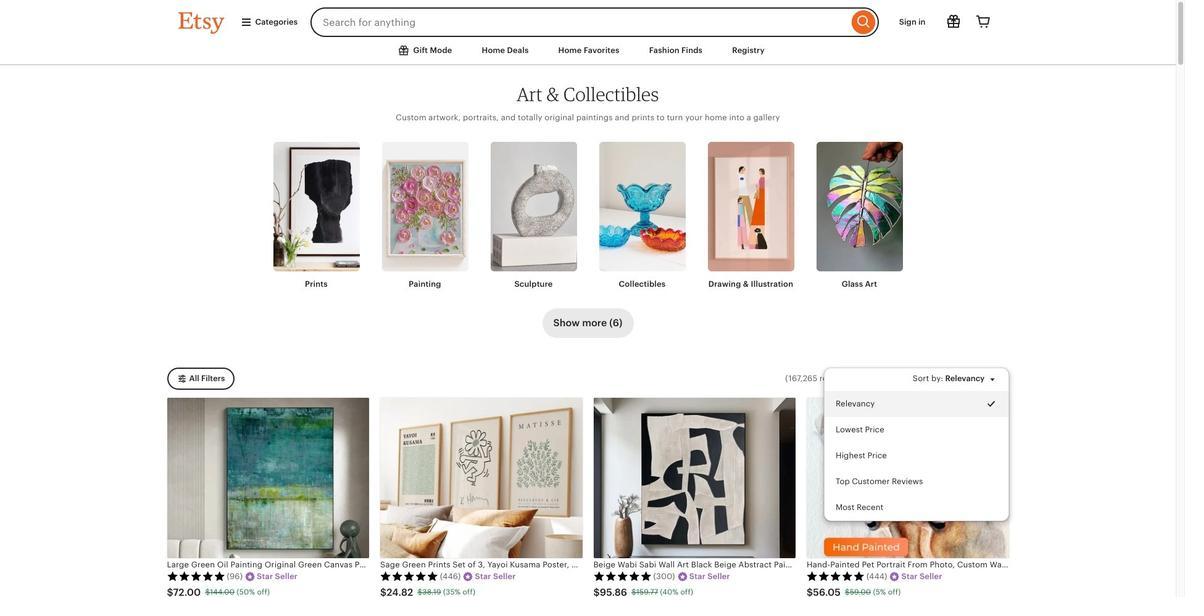 Task type: describe. For each thing, give the bounding box(es) containing it.
5 out of 5 stars image for hand-painted pet portrait from photo, custom watercolor art, made to order dog & cat painting, family pet illustration, customized
[[807, 572, 865, 582]]

hand-painted pet portrait from photo, custom watercolor art, made to order dog & cat painting, family pet illustration, customized image
[[807, 398, 1009, 559]]

sage green prints set of 3, yayoi kusama poster, dancing flower print, matisse cutouts wall art set, exhibition museum, sage green wall art image
[[380, 398, 583, 559]]



Task type: locate. For each thing, give the bounding box(es) containing it.
5 out of 5 stars image for 'large green oil painting original green canvas painting green minimalist wall art landscape abstract painting green modern abstract painting' image
[[167, 572, 225, 582]]

banner
[[156, 0, 1021, 37]]

Search for anything text field
[[311, 7, 849, 37]]

beige wabi sabi wall art black beige abstract painting large black minimalist wall art beige textured canvas painting neutral wall decor image
[[594, 398, 796, 559]]

5 out of 5 stars image for beige wabi sabi wall art black beige abstract painting large black minimalist wall art beige textured canvas painting neutral wall decor 'image'
[[594, 572, 652, 582]]

large green oil painting original green canvas painting green minimalist wall art landscape abstract painting green modern abstract painting image
[[167, 398, 369, 559]]

3 5 out of 5 stars image from the left
[[594, 572, 652, 582]]

menu bar
[[0, 0, 1177, 65], [156, 37, 1021, 65]]

menu
[[824, 368, 1009, 522]]

1 5 out of 5 stars image from the left
[[167, 572, 225, 582]]

2 5 out of 5 stars image from the left
[[380, 572, 438, 582]]

5 out of 5 stars image
[[167, 572, 225, 582], [380, 572, 438, 582], [594, 572, 652, 582], [807, 572, 865, 582]]

None search field
[[311, 7, 879, 37]]

5 out of 5 stars image for sage green prints set of 3, yayoi kusama poster, dancing flower print, matisse cutouts wall art set, exhibition museum, sage green wall art image
[[380, 572, 438, 582]]

4 5 out of 5 stars image from the left
[[807, 572, 865, 582]]



Task type: vqa. For each thing, say whether or not it's contained in the screenshot.
(1)
no



